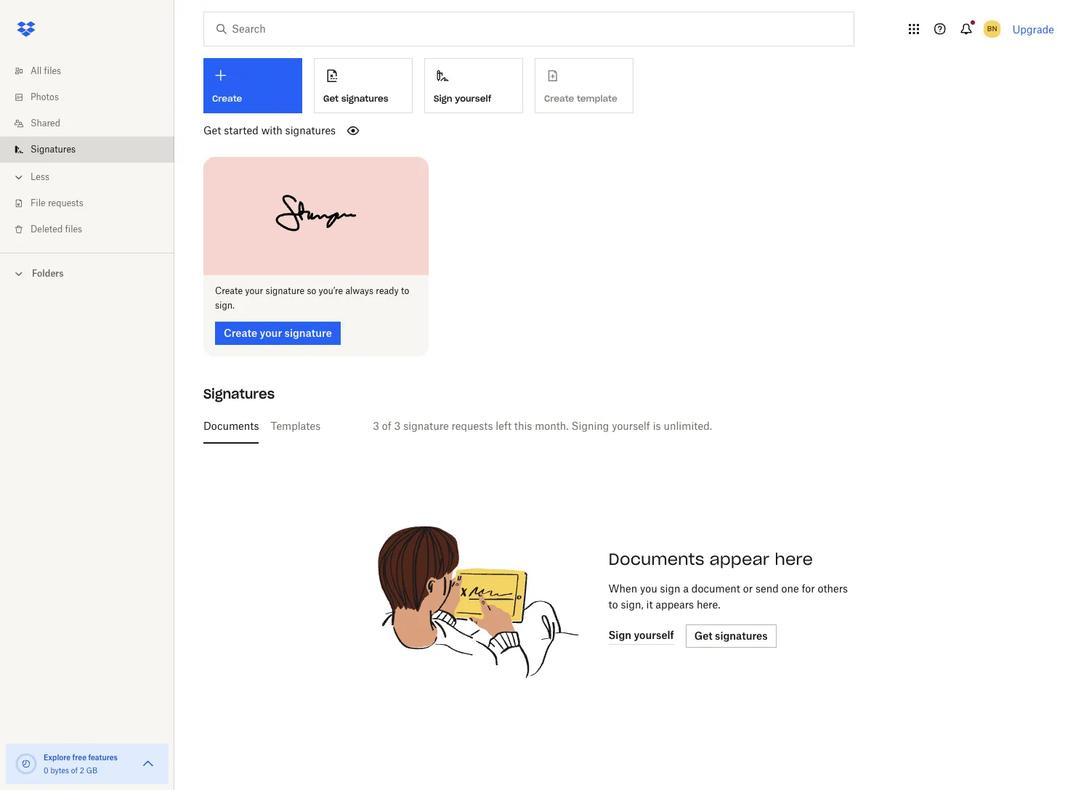 Task type: locate. For each thing, give the bounding box(es) containing it.
here.
[[697, 599, 721, 611]]

create for create
[[212, 93, 242, 104]]

files inside deleted files link
[[65, 224, 82, 235]]

ready
[[376, 285, 399, 296]]

upgrade
[[1013, 23, 1055, 35]]

signatures up documents tab
[[204, 386, 275, 402]]

left
[[496, 420, 512, 432]]

0 vertical spatial sign yourself
[[434, 93, 492, 104]]

1 vertical spatial signature
[[285, 327, 332, 339]]

0 horizontal spatial get
[[204, 124, 221, 137]]

get left "started"
[[204, 124, 221, 137]]

documents up 'you'
[[609, 549, 705, 569]]

your down create your signature so you're always ready to sign.
[[260, 327, 282, 339]]

month.
[[535, 420, 569, 432]]

signature inside button
[[285, 327, 332, 339]]

2
[[80, 767, 84, 776]]

0 vertical spatial files
[[44, 65, 61, 76]]

requests left left
[[452, 420, 493, 432]]

to right ready
[[401, 285, 409, 296]]

your
[[245, 285, 263, 296], [260, 327, 282, 339]]

your for create your signature so you're always ready to sign.
[[245, 285, 263, 296]]

create inside dropdown button
[[212, 93, 242, 104]]

signatures
[[31, 144, 76, 155], [204, 386, 275, 402]]

2 vertical spatial signatures
[[715, 630, 768, 642]]

for
[[802, 583, 815, 595]]

signatures
[[341, 93, 389, 104], [285, 124, 336, 137], [715, 630, 768, 642]]

signing
[[572, 420, 609, 432]]

0 vertical spatial get signatures
[[323, 93, 389, 104]]

unlimited.
[[664, 420, 712, 432]]

explore free features 0 bytes of 2 gb
[[44, 754, 118, 776]]

others
[[818, 583, 848, 595]]

0 horizontal spatial requests
[[48, 198, 83, 209]]

signatures inside list item
[[31, 144, 76, 155]]

documents for documents
[[204, 420, 259, 432]]

1 vertical spatial sign yourself button
[[609, 628, 674, 645]]

signature for create your signature so you're always ready to sign.
[[266, 285, 305, 296]]

requests
[[48, 198, 83, 209], [452, 420, 493, 432]]

1 vertical spatial documents
[[609, 549, 705, 569]]

signatures down the shared
[[31, 144, 76, 155]]

1 horizontal spatial get
[[323, 93, 339, 104]]

list
[[0, 49, 174, 253]]

0 horizontal spatial sign yourself
[[434, 93, 492, 104]]

1 vertical spatial signatures
[[204, 386, 275, 402]]

create for create your signature so you're always ready to sign.
[[215, 285, 243, 296]]

your inside create your signature button
[[260, 327, 282, 339]]

0 vertical spatial signature
[[266, 285, 305, 296]]

1 horizontal spatial 3
[[394, 420, 401, 432]]

so
[[307, 285, 316, 296]]

explore
[[44, 754, 71, 762]]

0 vertical spatial your
[[245, 285, 263, 296]]

folders button
[[0, 262, 174, 284]]

1 3 from the left
[[373, 420, 379, 432]]

create inside create your signature so you're always ready to sign.
[[215, 285, 243, 296]]

get
[[323, 93, 339, 104], [204, 124, 221, 137], [695, 630, 713, 642]]

1 vertical spatial get signatures
[[695, 630, 768, 642]]

0 horizontal spatial signatures
[[31, 144, 76, 155]]

1 vertical spatial of
[[71, 767, 78, 776]]

2 vertical spatial create
[[224, 327, 257, 339]]

create down sign.
[[224, 327, 257, 339]]

documents
[[204, 420, 259, 432], [609, 549, 705, 569]]

you're
[[319, 285, 343, 296]]

all
[[31, 65, 42, 76]]

0 vertical spatial to
[[401, 285, 409, 296]]

bn
[[988, 24, 998, 33]]

your inside create your signature so you're always ready to sign.
[[245, 285, 263, 296]]

shared link
[[12, 110, 174, 137]]

requests right file
[[48, 198, 83, 209]]

create up "started"
[[212, 93, 242, 104]]

1 vertical spatial create
[[215, 285, 243, 296]]

0 vertical spatial get signatures button
[[314, 58, 413, 113]]

when you sign a document or send one for others to sign, it appears here.
[[609, 583, 848, 611]]

of
[[382, 420, 392, 432], [71, 767, 78, 776]]

0 vertical spatial sign yourself button
[[424, 58, 523, 113]]

0 horizontal spatial files
[[44, 65, 61, 76]]

0 horizontal spatial documents
[[204, 420, 259, 432]]

create your signature
[[224, 327, 332, 339]]

create your signature button
[[215, 322, 341, 345]]

get down here.
[[695, 630, 713, 642]]

dropbox image
[[12, 15, 41, 44]]

1 vertical spatial requests
[[452, 420, 493, 432]]

0 vertical spatial documents
[[204, 420, 259, 432]]

0 horizontal spatial signatures
[[285, 124, 336, 137]]

file requests link
[[12, 190, 174, 217]]

0 horizontal spatial get signatures
[[323, 93, 389, 104]]

or
[[743, 583, 753, 595]]

1 horizontal spatial files
[[65, 224, 82, 235]]

0 horizontal spatial sign
[[434, 93, 452, 104]]

0 horizontal spatial sign yourself button
[[424, 58, 523, 113]]

sign
[[434, 93, 452, 104], [609, 629, 632, 642]]

2 vertical spatial signature
[[404, 420, 449, 432]]

0 horizontal spatial to
[[401, 285, 409, 296]]

yourself
[[455, 93, 492, 104], [612, 420, 650, 432], [634, 629, 674, 642]]

0 vertical spatial get
[[323, 93, 339, 104]]

files right deleted
[[65, 224, 82, 235]]

2 vertical spatial yourself
[[634, 629, 674, 642]]

1 horizontal spatial to
[[609, 599, 618, 611]]

your for create your signature
[[260, 327, 282, 339]]

1 horizontal spatial signatures
[[341, 93, 389, 104]]

2 horizontal spatial signatures
[[715, 630, 768, 642]]

1 vertical spatial to
[[609, 599, 618, 611]]

sign.
[[215, 300, 235, 311]]

1 horizontal spatial sign
[[609, 629, 632, 642]]

0
[[44, 767, 48, 776]]

files right all
[[44, 65, 61, 76]]

you
[[640, 583, 658, 595]]

get signatures
[[323, 93, 389, 104], [695, 630, 768, 642]]

to
[[401, 285, 409, 296], [609, 599, 618, 611]]

file requests
[[31, 198, 83, 209]]

1 horizontal spatial of
[[382, 420, 392, 432]]

get up get started with signatures
[[323, 93, 339, 104]]

it
[[647, 599, 653, 611]]

documents left templates
[[204, 420, 259, 432]]

1 vertical spatial your
[[260, 327, 282, 339]]

sign yourself button
[[424, 58, 523, 113], [609, 628, 674, 645]]

0 horizontal spatial of
[[71, 767, 78, 776]]

3
[[373, 420, 379, 432], [394, 420, 401, 432]]

signature inside create your signature so you're always ready to sign.
[[266, 285, 305, 296]]

create inside button
[[224, 327, 257, 339]]

tab list
[[204, 409, 1049, 444]]

sign yourself
[[434, 93, 492, 104], [609, 629, 674, 642]]

your up create your signature at the top left of the page
[[245, 285, 263, 296]]

1 horizontal spatial get signatures
[[695, 630, 768, 642]]

to down when
[[609, 599, 618, 611]]

get signatures button
[[314, 58, 413, 113], [686, 625, 777, 648]]

documents for documents appear here
[[609, 549, 705, 569]]

1 vertical spatial get signatures button
[[686, 625, 777, 648]]

1 horizontal spatial sign yourself
[[609, 629, 674, 642]]

create up sign.
[[215, 285, 243, 296]]

files inside 'all files' link
[[44, 65, 61, 76]]

deleted
[[31, 224, 63, 235]]

signature
[[266, 285, 305, 296], [285, 327, 332, 339], [404, 420, 449, 432]]

1 horizontal spatial documents
[[609, 549, 705, 569]]

files for all files
[[44, 65, 61, 76]]

0 vertical spatial signatures
[[31, 144, 76, 155]]

0 vertical spatial requests
[[48, 198, 83, 209]]

started
[[224, 124, 259, 137]]

files
[[44, 65, 61, 76], [65, 224, 82, 235]]

documents appear here
[[609, 549, 813, 569]]

0 vertical spatial create
[[212, 93, 242, 104]]

create
[[212, 93, 242, 104], [215, 285, 243, 296], [224, 327, 257, 339]]

1 horizontal spatial signatures
[[204, 386, 275, 402]]

1 vertical spatial files
[[65, 224, 82, 235]]

2 horizontal spatial get
[[695, 630, 713, 642]]

upgrade link
[[1013, 23, 1055, 35]]

send
[[756, 583, 779, 595]]

0 horizontal spatial 3
[[373, 420, 379, 432]]

features
[[88, 754, 118, 762]]



Task type: vqa. For each thing, say whether or not it's contained in the screenshot.
list containing All files
yes



Task type: describe. For each thing, give the bounding box(es) containing it.
less
[[31, 172, 49, 182]]

1 vertical spatial sign yourself
[[609, 629, 674, 642]]

0 vertical spatial of
[[382, 420, 392, 432]]

is
[[653, 420, 661, 432]]

0 vertical spatial sign
[[434, 93, 452, 104]]

signatures link
[[12, 137, 174, 163]]

0 horizontal spatial get signatures button
[[314, 58, 413, 113]]

all files link
[[12, 58, 174, 84]]

when
[[609, 583, 638, 595]]

1 vertical spatial get
[[204, 124, 221, 137]]

0 vertical spatial yourself
[[455, 93, 492, 104]]

bn button
[[981, 17, 1004, 41]]

one
[[782, 583, 799, 595]]

to inside create your signature so you're always ready to sign.
[[401, 285, 409, 296]]

requests inside list
[[48, 198, 83, 209]]

sign
[[660, 583, 681, 595]]

bytes
[[50, 767, 69, 776]]

free
[[72, 754, 86, 762]]

a
[[683, 583, 689, 595]]

deleted files
[[31, 224, 82, 235]]

1 vertical spatial signatures
[[285, 124, 336, 137]]

file
[[31, 198, 46, 209]]

of inside the explore free features 0 bytes of 2 gb
[[71, 767, 78, 776]]

folders
[[32, 268, 64, 279]]

signatures list item
[[0, 137, 174, 163]]

less image
[[12, 170, 26, 185]]

create button
[[204, 58, 302, 113]]

2 vertical spatial get
[[695, 630, 713, 642]]

2 3 from the left
[[394, 420, 401, 432]]

get started with signatures
[[204, 124, 336, 137]]

files for deleted files
[[65, 224, 82, 235]]

this
[[514, 420, 532, 432]]

1 horizontal spatial requests
[[452, 420, 493, 432]]

quota usage element
[[15, 753, 38, 776]]

appears
[[656, 599, 694, 611]]

templates
[[271, 420, 321, 432]]

sign yourself inside button
[[434, 93, 492, 104]]

1 horizontal spatial get signatures button
[[686, 625, 777, 648]]

appear
[[710, 549, 770, 569]]

document
[[692, 583, 741, 595]]

to inside when you sign a document or send one for others to sign, it appears here.
[[609, 599, 618, 611]]

documents tab
[[204, 409, 259, 444]]

gb
[[86, 767, 98, 776]]

always
[[346, 285, 374, 296]]

sign,
[[621, 599, 644, 611]]

deleted files link
[[12, 217, 174, 243]]

1 vertical spatial sign
[[609, 629, 632, 642]]

with
[[261, 124, 283, 137]]

Search text field
[[232, 21, 824, 37]]

signature inside tab list
[[404, 420, 449, 432]]

create your signature so you're always ready to sign.
[[215, 285, 409, 311]]

photos
[[31, 92, 59, 102]]

1 horizontal spatial sign yourself button
[[609, 628, 674, 645]]

shared
[[31, 118, 60, 129]]

photos link
[[12, 84, 174, 110]]

templates tab
[[271, 409, 321, 444]]

all files
[[31, 65, 61, 76]]

3 of 3 signature requests left this month. signing yourself is unlimited.
[[373, 420, 712, 432]]

here
[[775, 549, 813, 569]]

list containing all files
[[0, 49, 174, 253]]

1 vertical spatial yourself
[[612, 420, 650, 432]]

signature for create your signature
[[285, 327, 332, 339]]

create for create your signature
[[224, 327, 257, 339]]

tab list containing documents
[[204, 409, 1049, 444]]

0 vertical spatial signatures
[[341, 93, 389, 104]]



